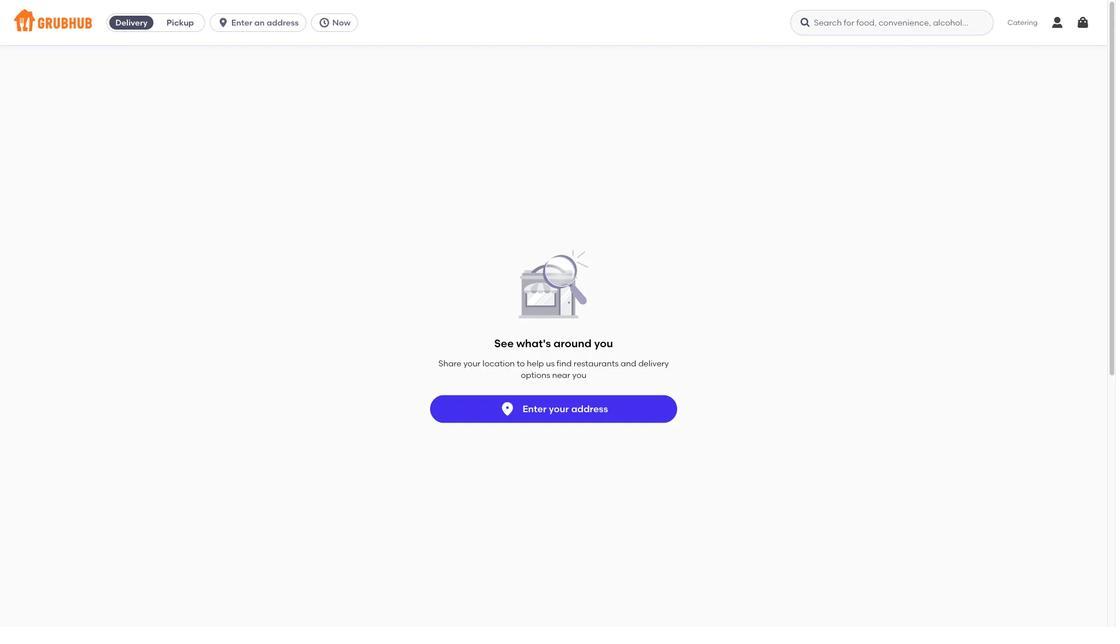 Task type: describe. For each thing, give the bounding box(es) containing it.
0 vertical spatial you
[[594, 337, 613, 350]]

now
[[332, 18, 351, 28]]

svg image inside 'enter an address' button
[[218, 17, 229, 28]]

around
[[554, 337, 592, 350]]

restaurants
[[574, 359, 619, 369]]

now button
[[311, 13, 363, 32]]

enter your address button
[[430, 396, 677, 424]]

svg image
[[319, 17, 330, 28]]

delivery button
[[107, 13, 156, 32]]

pickup button
[[156, 13, 205, 32]]

delivery
[[638, 359, 669, 369]]

find
[[557, 359, 572, 369]]

see what's around you
[[494, 337, 613, 350]]

address for enter an address
[[267, 18, 299, 28]]

enter for enter your address
[[523, 404, 547, 415]]

an
[[254, 18, 265, 28]]

us
[[546, 359, 555, 369]]

enter for enter an address
[[231, 18, 252, 28]]

enter your address
[[523, 404, 608, 415]]



Task type: locate. For each thing, give the bounding box(es) containing it.
address for enter your address
[[571, 404, 608, 415]]

what's
[[516, 337, 551, 350]]

1 horizontal spatial address
[[571, 404, 608, 415]]

your inside enter your address button
[[549, 404, 569, 415]]

help
[[527, 359, 544, 369]]

you right near
[[572, 371, 587, 381]]

enter inside 'enter an address' button
[[231, 18, 252, 28]]

1 horizontal spatial your
[[549, 404, 569, 415]]

0 horizontal spatial enter
[[231, 18, 252, 28]]

to
[[517, 359, 525, 369]]

near
[[552, 371, 570, 381]]

enter right the position icon
[[523, 404, 547, 415]]

0 vertical spatial address
[[267, 18, 299, 28]]

1 vertical spatial you
[[572, 371, 587, 381]]

catering
[[1008, 18, 1038, 27]]

0 horizontal spatial your
[[464, 359, 481, 369]]

your right share
[[464, 359, 481, 369]]

1 vertical spatial enter
[[523, 404, 547, 415]]

your for enter
[[549, 404, 569, 415]]

share your location to help us find restaurants and delivery options near you
[[439, 359, 669, 381]]

0 vertical spatial your
[[464, 359, 481, 369]]

1 horizontal spatial you
[[594, 337, 613, 350]]

and
[[621, 359, 637, 369]]

your for share
[[464, 359, 481, 369]]

address right an
[[267, 18, 299, 28]]

enter inside enter your address button
[[523, 404, 547, 415]]

1 vertical spatial your
[[549, 404, 569, 415]]

address down 'restaurants'
[[571, 404, 608, 415]]

Search for food, convenience, alcohol... search field
[[790, 10, 994, 35]]

enter an address
[[231, 18, 299, 28]]

main navigation navigation
[[0, 0, 1108, 45]]

enter left an
[[231, 18, 252, 28]]

0 horizontal spatial address
[[267, 18, 299, 28]]

delivery
[[115, 18, 148, 28]]

pickup
[[167, 18, 194, 28]]

see
[[494, 337, 514, 350]]

your
[[464, 359, 481, 369], [549, 404, 569, 415]]

enter an address button
[[210, 13, 311, 32]]

address inside main navigation navigation
[[267, 18, 299, 28]]

address
[[267, 18, 299, 28], [571, 404, 608, 415]]

options
[[521, 371, 550, 381]]

your down near
[[549, 404, 569, 415]]

you up 'restaurants'
[[594, 337, 613, 350]]

0 vertical spatial enter
[[231, 18, 252, 28]]

you inside share your location to help us find restaurants and delivery options near you
[[572, 371, 587, 381]]

location
[[483, 359, 515, 369]]

your inside share your location to help us find restaurants and delivery options near you
[[464, 359, 481, 369]]

share
[[439, 359, 462, 369]]

enter
[[231, 18, 252, 28], [523, 404, 547, 415]]

1 vertical spatial address
[[571, 404, 608, 415]]

position icon image
[[499, 401, 516, 418]]

0 horizontal spatial you
[[572, 371, 587, 381]]

1 horizontal spatial enter
[[523, 404, 547, 415]]

catering button
[[1000, 9, 1046, 36]]

you
[[594, 337, 613, 350], [572, 371, 587, 381]]

svg image
[[1051, 16, 1065, 30], [1076, 16, 1090, 30], [218, 17, 229, 28], [800, 17, 811, 28]]



Task type: vqa. For each thing, say whether or not it's contained in the screenshot.
YOU
yes



